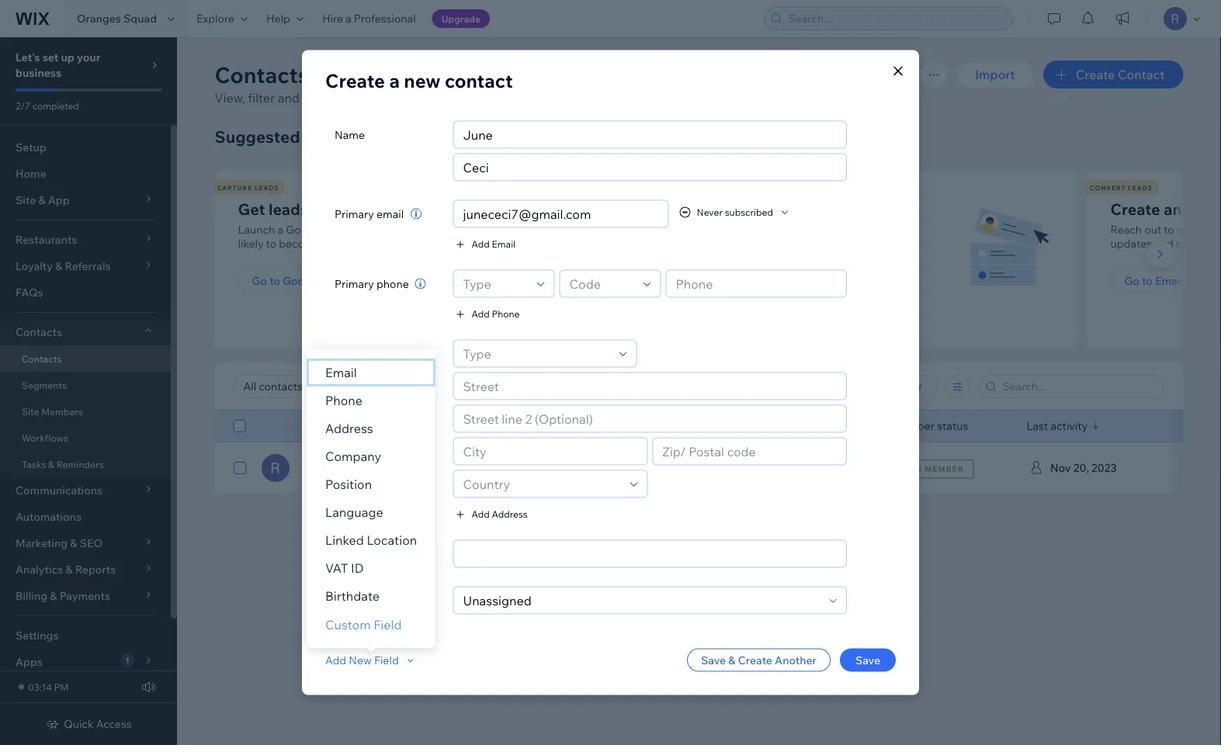Task type: vqa. For each thing, say whether or not it's contained in the screenshot.
2nd LEADS from the right
yes



Task type: locate. For each thing, give the bounding box(es) containing it.
home link
[[0, 161, 171, 187]]

0 horizontal spatial site
[[22, 406, 39, 417]]

go down likely
[[252, 274, 267, 288]]

language button
[[307, 498, 436, 526]]

to inside create an emai reach out to your subs
[[1164, 223, 1174, 236]]

activity
[[1051, 419, 1088, 433]]

email
[[492, 238, 516, 250], [1155, 274, 1183, 288], [325, 365, 357, 380], [486, 419, 514, 433]]

add up csv
[[674, 223, 695, 236]]

2 save from the left
[[855, 653, 880, 667]]

a right 'or' on the right of the page
[[902, 223, 908, 236]]

0 vertical spatial ads
[[406, 199, 435, 219]]

contacts view, filter and manage all of your site's customers and leads.
[[215, 61, 567, 106]]

primary left phone
[[335, 277, 374, 290]]

leads. inside the contacts view, filter and manage all of your site's customers and leads.
[[531, 90, 565, 106]]

address up company
[[325, 421, 373, 436]]

faqs link
[[0, 279, 171, 306]]

name right 'for' at the top left
[[335, 128, 365, 141]]

ruby anderson
[[312, 460, 403, 476]]

0 horizontal spatial import
[[688, 274, 723, 288]]

site for site members
[[22, 406, 39, 417]]

filter
[[248, 90, 275, 106]]

member down status
[[924, 464, 964, 474]]

2 vertical spatial ads
[[323, 274, 343, 288]]

add down people
[[472, 238, 490, 250]]

site down the member status on the right of the page
[[902, 464, 922, 474]]

add down "add email" button
[[472, 308, 490, 320]]

03:14
[[28, 681, 52, 693]]

1 vertical spatial name
[[312, 419, 343, 433]]

a down leads
[[278, 223, 283, 236]]

leads right convert
[[1128, 184, 1153, 191]]

never subscribed
[[697, 207, 773, 218]]

& right tasks
[[48, 458, 54, 470]]

create up you
[[325, 69, 385, 92]]

create inside create an emai reach out to your subs
[[1111, 199, 1160, 219]]

1 vertical spatial contact
[[755, 199, 812, 219]]

market
[[1186, 274, 1221, 288]]

2 go from the left
[[1125, 274, 1140, 288]]

1 field from the top
[[374, 617, 402, 633]]

your inside the contacts view, filter and manage all of your site's customers and leads.
[[382, 90, 408, 106]]

ads inside button
[[323, 274, 343, 288]]

add inside button
[[472, 508, 490, 520]]

contacts down by
[[726, 274, 772, 288]]

0 horizontal spatial contact
[[445, 69, 513, 92]]

sidebar element
[[0, 37, 177, 745]]

1 horizontal spatial import
[[975, 67, 1015, 82]]

manage
[[302, 90, 349, 106]]

subscribed
[[725, 207, 773, 218]]

0 vertical spatial import
[[975, 67, 1015, 82]]

google up campaign
[[348, 199, 402, 219]]

None checkbox
[[233, 459, 246, 477]]

to down out
[[1142, 274, 1153, 288]]

add new field
[[325, 653, 399, 667]]

primary up campaign
[[335, 207, 374, 220]]

leads. right customers
[[531, 90, 565, 106]]

1 vertical spatial phone
[[325, 393, 363, 408]]

importing
[[759, 223, 809, 236]]

setup
[[16, 141, 46, 154]]

&
[[48, 458, 54, 470], [728, 653, 736, 667]]

1 vertical spatial site
[[902, 464, 922, 474]]

1 vertical spatial import
[[688, 274, 723, 288]]

1 horizontal spatial site
[[902, 464, 922, 474]]

0 vertical spatial primary
[[335, 207, 374, 220]]

anderson
[[346, 460, 403, 476]]

your left subs
[[1177, 223, 1199, 236]]

address down country field
[[492, 508, 528, 520]]

add phone button
[[453, 307, 520, 321]]

add new field button
[[325, 653, 417, 667]]

site inside sidebar element
[[22, 406, 39, 417]]

Zip/ Postal code field
[[658, 438, 842, 465]]

Street field
[[458, 373, 842, 399]]

your right up
[[77, 50, 100, 64]]

1 vertical spatial type field
[[458, 340, 615, 367]]

2 horizontal spatial phone
[[621, 419, 654, 433]]

members
[[41, 406, 83, 417]]

leads.
[[531, 90, 565, 106], [323, 237, 352, 250]]

0 vertical spatial leads.
[[531, 90, 565, 106]]

to right out
[[1164, 223, 1174, 236]]

2/7 completed
[[16, 100, 79, 111]]

your
[[77, 50, 100, 64], [382, 90, 408, 106], [718, 199, 751, 219], [1177, 223, 1199, 236]]

None field
[[468, 541, 842, 567], [458, 587, 825, 614], [468, 541, 842, 567], [458, 587, 825, 614]]

1 vertical spatial &
[[728, 653, 736, 667]]

20,
[[1073, 461, 1089, 475]]

& inside button
[[728, 653, 736, 667]]

create up reach
[[1111, 199, 1160, 219]]

field right new
[[374, 653, 399, 667]]

1 horizontal spatial &
[[728, 653, 736, 667]]

create for create contact
[[1076, 67, 1115, 82]]

& inside sidebar element
[[48, 458, 54, 470]]

create for create a new contact
[[325, 69, 385, 92]]

to down email
[[400, 223, 411, 236]]

primary
[[335, 207, 374, 220], [335, 277, 374, 290]]

create left another
[[738, 653, 772, 667]]

create left contact
[[1076, 67, 1115, 82]]

a right 'of'
[[389, 69, 400, 92]]

Type field
[[458, 271, 532, 297], [458, 340, 615, 367]]

with
[[312, 199, 344, 219]]

create an emai reach out to your subs
[[1111, 199, 1221, 250]]

more
[[671, 184, 693, 191]]

professional
[[354, 12, 416, 25]]

add left new
[[325, 653, 346, 667]]

& left another
[[728, 653, 736, 667]]

None checkbox
[[233, 417, 246, 436]]

leads
[[255, 184, 279, 191], [1128, 184, 1153, 191]]

1 horizontal spatial and
[[506, 90, 528, 106]]

contacts up segments
[[22, 353, 62, 364]]

1 horizontal spatial go
[[1125, 274, 1140, 288]]

create
[[1076, 67, 1115, 82], [325, 69, 385, 92], [1111, 199, 1160, 219], [738, 653, 772, 667]]

0 vertical spatial field
[[374, 617, 402, 633]]

ads left phone
[[323, 274, 343, 288]]

create contact button
[[1043, 61, 1184, 89]]

custom
[[325, 617, 371, 633]]

type field down add phone
[[458, 340, 615, 367]]

import button
[[957, 61, 1034, 89]]

phone inside add phone button
[[492, 308, 520, 320]]

site
[[22, 406, 39, 417], [902, 464, 922, 474]]

new
[[349, 653, 372, 667]]

site's
[[411, 90, 439, 106]]

Email field
[[458, 201, 663, 227]]

2 leads from the left
[[1128, 184, 1153, 191]]

to
[[400, 223, 411, 236], [1164, 223, 1174, 236], [266, 237, 276, 250], [269, 274, 280, 288], [1142, 274, 1153, 288]]

1 horizontal spatial contact
[[755, 199, 812, 219]]

0 horizontal spatial phone
[[325, 393, 363, 408]]

0 vertical spatial site
[[22, 406, 39, 417]]

address
[[335, 347, 376, 360], [757, 419, 798, 433], [325, 421, 373, 436], [492, 508, 528, 520]]

add address button
[[453, 507, 528, 521]]

go for create
[[1125, 274, 1140, 288]]

people
[[447, 223, 482, 236]]

go to google ads
[[252, 274, 343, 288]]

your up contacts
[[718, 199, 751, 219]]

0 horizontal spatial and
[[278, 90, 300, 106]]

list
[[212, 172, 1221, 348]]

a right hire
[[346, 12, 351, 25]]

1 vertical spatial field
[[374, 653, 399, 667]]

1 save from the left
[[701, 653, 726, 667]]

field inside 'menu'
[[374, 617, 402, 633]]

and right 'filter'
[[278, 90, 300, 106]]

Phone field
[[671, 271, 842, 297]]

become
[[279, 237, 320, 250]]

contacts up 'filter'
[[215, 61, 309, 88]]

import inside list
[[688, 274, 723, 288]]

contacts down faqs
[[16, 325, 62, 339]]

by
[[744, 223, 757, 236]]

contact right site's
[[445, 69, 513, 92]]

1 horizontal spatial leads.
[[531, 90, 565, 106]]

automations
[[16, 510, 81, 524]]

import for import contacts
[[688, 274, 723, 288]]

contacts inside button
[[726, 274, 772, 288]]

0 vertical spatial phone
[[492, 308, 520, 320]]

save button
[[840, 649, 896, 672]]

contact up importing
[[755, 199, 812, 219]]

2 primary from the top
[[335, 277, 374, 290]]

hire a professional
[[322, 12, 416, 25]]

add down country field
[[472, 508, 490, 520]]

0 horizontal spatial &
[[48, 458, 54, 470]]

leads up get
[[255, 184, 279, 191]]

0 horizontal spatial go
[[252, 274, 267, 288]]

let's
[[16, 50, 40, 64]]

add for add phone
[[472, 308, 490, 320]]

1 vertical spatial google
[[286, 223, 323, 236]]

grow your contact list add contacts by importing them via gmail or a csv file.
[[674, 199, 908, 250]]

1 vertical spatial primary
[[335, 277, 374, 290]]

google up become
[[286, 223, 323, 236]]

type field up add phone
[[458, 271, 532, 297]]

phone button
[[307, 387, 436, 415]]

0 vertical spatial search... field
[[784, 8, 1008, 30]]

0 horizontal spatial leads
[[255, 184, 279, 191]]

contacts inside the contacts view, filter and manage all of your site's customers and leads.
[[215, 61, 309, 88]]

2 vertical spatial google
[[283, 274, 320, 288]]

0 horizontal spatial save
[[701, 653, 726, 667]]

0 vertical spatial type field
[[458, 271, 532, 297]]

& for save
[[728, 653, 736, 667]]

1 horizontal spatial phone
[[492, 308, 520, 320]]

your right 'of'
[[382, 90, 408, 106]]

business
[[16, 66, 61, 80]]

contacts link
[[0, 345, 171, 372]]

and right customers
[[506, 90, 528, 106]]

google down become
[[283, 274, 320, 288]]

2 type field from the top
[[458, 340, 615, 367]]

ads down with
[[326, 223, 345, 236]]

create for create an emai reach out to your subs
[[1111, 199, 1160, 219]]

automations link
[[0, 504, 171, 530]]

add email
[[472, 238, 516, 250]]

ads up target
[[406, 199, 435, 219]]

workflows link
[[0, 425, 171, 451]]

Search... field
[[784, 8, 1008, 30], [998, 376, 1159, 397]]

contacts inside dropdown button
[[16, 325, 62, 339]]

1 leads from the left
[[255, 184, 279, 191]]

or
[[889, 223, 900, 236]]

go for get
[[252, 274, 267, 288]]

go down reach
[[1125, 274, 1140, 288]]

field
[[374, 617, 402, 633], [374, 653, 399, 667]]

0 vertical spatial name
[[335, 128, 365, 141]]

1 primary from the top
[[335, 207, 374, 220]]

site down segments
[[22, 406, 39, 417]]

2 vertical spatial phone
[[621, 419, 654, 433]]

add
[[674, 223, 695, 236], [472, 238, 490, 250], [472, 308, 490, 320], [472, 508, 490, 520], [325, 653, 346, 667]]

leads. down with
[[323, 237, 352, 250]]

2023
[[1091, 461, 1117, 475]]

0 vertical spatial &
[[48, 458, 54, 470]]

rubyanndersson@gmail.com
[[486, 461, 634, 475]]

name up company
[[312, 419, 343, 433]]

2 field from the top
[[374, 653, 399, 667]]

hire a professional link
[[313, 0, 425, 37]]

tasks
[[22, 458, 46, 470]]

add for add new field
[[325, 653, 346, 667]]

leads for create
[[1128, 184, 1153, 191]]

Last name field
[[458, 154, 842, 180]]

member left status
[[892, 419, 935, 433]]

ads
[[406, 199, 435, 219], [326, 223, 345, 236], [323, 274, 343, 288]]

1 go from the left
[[252, 274, 267, 288]]

1 horizontal spatial save
[[855, 653, 880, 667]]

launch
[[238, 223, 275, 236]]

menu
[[307, 359, 436, 639]]

linked location button
[[307, 526, 436, 554]]

save
[[701, 653, 726, 667], [855, 653, 880, 667]]

field down birthdate button
[[374, 617, 402, 633]]

assignee
[[335, 593, 381, 607]]

email left market
[[1155, 274, 1183, 288]]

filter
[[896, 380, 923, 393]]

address inside button
[[492, 508, 528, 520]]

leads for get
[[255, 184, 279, 191]]

help
[[266, 12, 290, 25]]

capture leads
[[217, 184, 279, 191]]

0 horizontal spatial leads.
[[323, 237, 352, 250]]

1 vertical spatial leads.
[[323, 237, 352, 250]]

1 horizontal spatial leads
[[1128, 184, 1153, 191]]

1 type field from the top
[[458, 271, 532, 297]]



Task type: describe. For each thing, give the bounding box(es) containing it.
email button
[[307, 359, 436, 387]]

get
[[238, 199, 265, 219]]

site for site member
[[902, 464, 922, 474]]

labels
[[335, 547, 368, 561]]

First name field
[[458, 121, 842, 148]]

add for add address
[[472, 508, 490, 520]]

import contacts
[[688, 274, 772, 288]]

nov
[[1050, 461, 1071, 475]]

1
[[355, 380, 360, 393]]

upgrade
[[441, 13, 480, 24]]

hire
[[322, 12, 343, 25]]

phone inside phone button
[[325, 393, 363, 408]]

save for save & create another
[[701, 653, 726, 667]]

site members
[[22, 406, 83, 417]]

save for save
[[855, 653, 880, 667]]

convert
[[1090, 184, 1126, 191]]

phone
[[376, 277, 409, 290]]

segments
[[22, 379, 67, 391]]

1 and from the left
[[278, 90, 300, 106]]

Unsaved view field
[[239, 376, 347, 397]]

quick access
[[64, 717, 132, 731]]

primary for primary phone
[[335, 277, 374, 290]]

get more contacts
[[654, 184, 735, 191]]

ruby
[[312, 460, 343, 476]]

go to email market button
[[1111, 269, 1221, 293]]

squad
[[123, 12, 157, 25]]

leads. inside get leads with google ads launch a google ads campaign to target people likely to become leads.
[[323, 237, 352, 250]]

contact inside the grow your contact list add contacts by importing them via gmail or a csv file.
[[755, 199, 812, 219]]

custom field
[[325, 617, 402, 633]]

go to email market
[[1125, 274, 1221, 288]]

menu containing email
[[307, 359, 436, 639]]

Country field
[[458, 471, 625, 497]]

your inside let's set up your business
[[77, 50, 100, 64]]

your inside create an emai reach out to your subs
[[1177, 223, 1199, 236]]

site members link
[[0, 398, 171, 425]]

a inside hire a professional link
[[346, 12, 351, 25]]

likely
[[238, 237, 264, 250]]

nov 20, 2023
[[1050, 461, 1117, 475]]

custom field button
[[307, 611, 420, 639]]

settings link
[[0, 623, 171, 649]]

convert leads
[[1090, 184, 1153, 191]]

ruby anderson image
[[261, 454, 289, 482]]

to down launch
[[266, 237, 276, 250]]

1 vertical spatial member
[[924, 464, 964, 474]]

view,
[[215, 90, 245, 106]]

tasks & reminders link
[[0, 451, 171, 477]]

address up 1
[[335, 347, 376, 360]]

linked
[[325, 533, 364, 548]]

0 vertical spatial google
[[348, 199, 402, 219]]

your inside the grow your contact list add contacts by importing them via gmail or a csv file.
[[718, 199, 751, 219]]

member status
[[892, 419, 968, 433]]

to down become
[[269, 274, 280, 288]]

City field
[[458, 438, 642, 465]]

language
[[325, 505, 383, 520]]

add phone
[[472, 308, 520, 320]]

let's set up your business
[[16, 50, 100, 80]]

0 vertical spatial member
[[892, 419, 935, 433]]

add email button
[[453, 237, 516, 251]]

email left )
[[325, 365, 357, 380]]

create a new contact
[[325, 69, 513, 92]]

save & create another
[[701, 653, 817, 667]]

primary email
[[335, 207, 404, 220]]

settings
[[16, 629, 59, 642]]

emai
[[1185, 199, 1221, 219]]

add address
[[472, 508, 528, 520]]

completed
[[32, 100, 79, 111]]

file.
[[699, 237, 717, 250]]

workflows
[[22, 432, 68, 444]]

last
[[1027, 419, 1048, 433]]

another
[[775, 653, 817, 667]]

capture
[[217, 184, 252, 191]]

get leads with google ads launch a google ads campaign to target people likely to become leads.
[[238, 199, 482, 250]]

reminders
[[56, 458, 104, 470]]

list containing get leads with google ads
[[212, 172, 1221, 348]]

address up zip/ postal code field
[[757, 419, 798, 433]]

contacts
[[698, 223, 742, 236]]

add for add email
[[472, 238, 490, 250]]

birthdate
[[325, 588, 380, 604]]

primary for primary email
[[335, 207, 374, 220]]

get
[[654, 184, 668, 191]]

import contacts button
[[674, 269, 786, 293]]

status
[[937, 419, 968, 433]]

an
[[1164, 199, 1182, 219]]

birthdate button
[[307, 582, 436, 610]]

last activity
[[1027, 419, 1088, 433]]

suggested
[[215, 126, 300, 147]]

email down "email" field
[[492, 238, 516, 250]]

oranges
[[77, 12, 121, 25]]

2 and from the left
[[506, 90, 528, 106]]

company button
[[307, 443, 436, 470]]

import for import
[[975, 67, 1015, 82]]

up
[[61, 50, 74, 64]]

a inside the grow your contact list add contacts by importing them via gmail or a csv file.
[[902, 223, 908, 236]]

add inside the grow your contact list add contacts by importing them via gmail or a csv file.
[[674, 223, 695, 236]]

reach
[[1111, 223, 1142, 236]]

google inside go to google ads button
[[283, 274, 320, 288]]

( 1 )
[[351, 380, 364, 393]]

target
[[413, 223, 444, 236]]

upgrade button
[[432, 9, 490, 28]]

grow
[[674, 199, 714, 219]]

Code field
[[565, 271, 639, 297]]

)
[[360, 380, 364, 393]]

a inside get leads with google ads launch a google ads campaign to target people likely to become leads.
[[278, 223, 283, 236]]

contact
[[1118, 67, 1165, 82]]

location
[[367, 533, 417, 548]]

contacts button
[[0, 319, 171, 345]]

email
[[376, 207, 404, 220]]

set
[[42, 50, 59, 64]]

& for tasks
[[48, 458, 54, 470]]

new
[[404, 69, 441, 92]]

address inside button
[[325, 421, 373, 436]]

1 vertical spatial search... field
[[998, 376, 1159, 397]]

tasks & reminders
[[22, 458, 104, 470]]

contacts
[[695, 184, 735, 191]]

Street line 2 (Optional) field
[[458, 406, 842, 432]]

0 vertical spatial contact
[[445, 69, 513, 92]]

vat id button
[[307, 554, 436, 582]]

list
[[815, 199, 838, 219]]

setup link
[[0, 134, 171, 161]]

email up city field
[[486, 419, 514, 433]]

1 vertical spatial ads
[[326, 223, 345, 236]]

for
[[304, 126, 326, 147]]

customers
[[442, 90, 503, 106]]

never
[[697, 207, 723, 218]]



